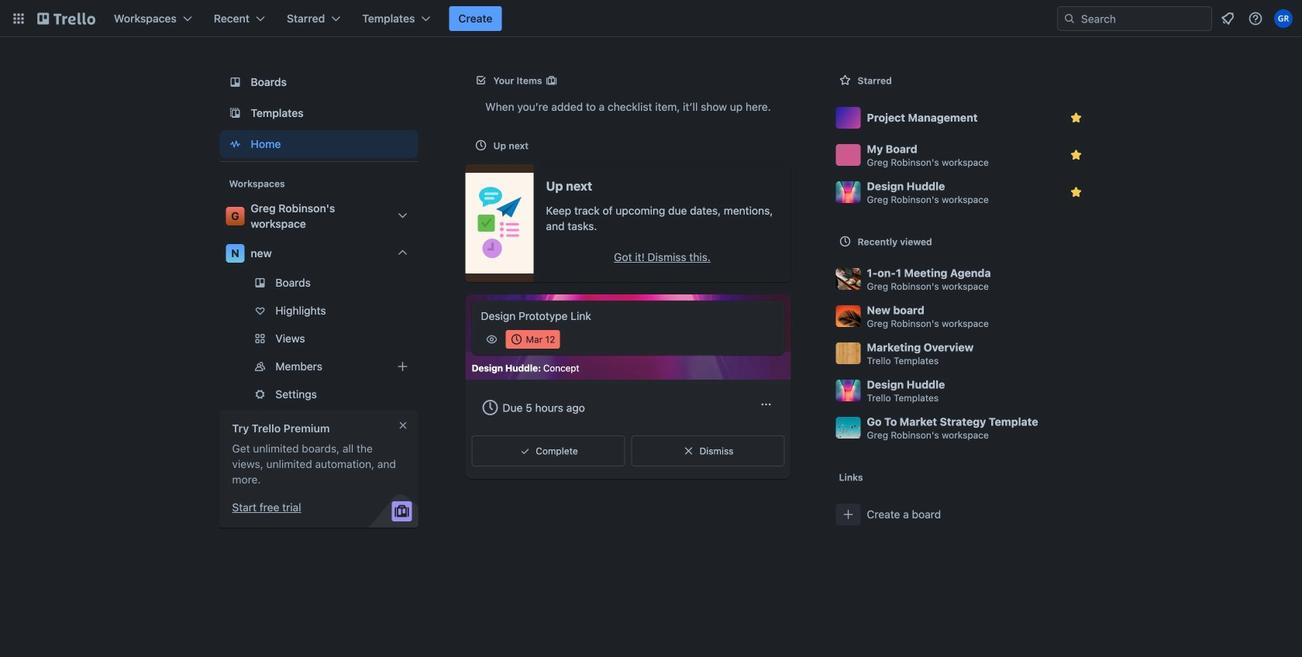 Task type: describe. For each thing, give the bounding box(es) containing it.
Search field
[[1076, 7, 1212, 30]]

click to unstar project management. it will be removed from your starred list. image
[[1069, 110, 1084, 126]]

home image
[[226, 135, 245, 153]]

back to home image
[[37, 6, 95, 31]]

board image
[[226, 73, 245, 91]]

greg robinson (gregrobinson96) image
[[1274, 9, 1293, 28]]

primary element
[[0, 0, 1302, 37]]

click to unstar my board. it will be removed from your starred list. image
[[1069, 147, 1084, 163]]

click to unstar design huddle . it will be removed from your starred list. image
[[1069, 185, 1084, 200]]

open information menu image
[[1248, 11, 1264, 26]]



Task type: locate. For each thing, give the bounding box(es) containing it.
template board image
[[226, 104, 245, 122]]

add image
[[393, 357, 412, 376]]

0 notifications image
[[1219, 9, 1237, 28]]

search image
[[1064, 12, 1076, 25]]



Task type: vqa. For each thing, say whether or not it's contained in the screenshot.
John Smith (johnsmith38824343) image
no



